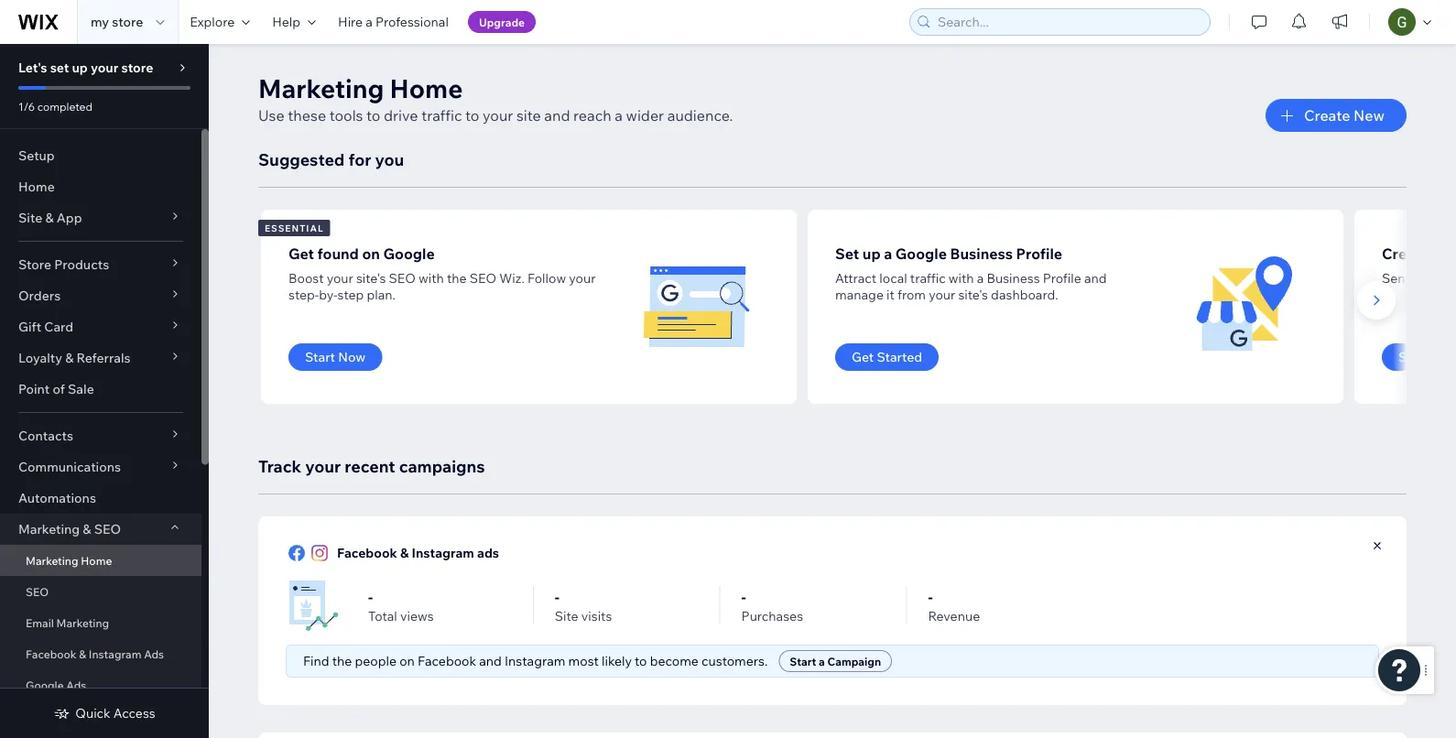 Task type: describe. For each thing, give the bounding box(es) containing it.
find the people on facebook and instagram most likely to become customers.
[[303, 653, 768, 669]]

- purchases
[[742, 588, 804, 624]]

get started button
[[836, 344, 939, 371]]

sidebar element
[[0, 44, 209, 738]]

your up step
[[327, 270, 353, 286]]

create new button
[[1266, 99, 1407, 132]]

instagram icon image
[[308, 541, 332, 565]]

a right local in the top right of the page
[[977, 270, 984, 286]]

site & app button
[[0, 202, 202, 234]]

store inside sidebar element
[[121, 60, 153, 76]]

google ads link
[[0, 670, 202, 701]]

facebook & instagram ads
[[337, 545, 499, 561]]

sale
[[68, 381, 94, 397]]

set
[[50, 60, 69, 76]]

gift card button
[[0, 312, 202, 343]]

reach
[[574, 106, 612, 125]]

facebook for facebook & instagram ads
[[26, 647, 77, 661]]

most
[[569, 653, 599, 669]]

loyalty
[[18, 350, 62, 366]]

new
[[1354, 106, 1385, 125]]

& for site & app
[[45, 210, 54, 226]]

& for facebook & instagram ads
[[400, 545, 409, 561]]

track your recent campaigns
[[258, 456, 485, 476]]

get for started
[[852, 349, 874, 365]]

contacts button
[[0, 421, 202, 452]]

by-
[[319, 287, 338, 303]]

your inside sidebar element
[[91, 60, 118, 76]]

1 horizontal spatial on
[[400, 653, 415, 669]]

total
[[368, 608, 397, 624]]

loyalty & referrals button
[[0, 343, 202, 374]]

step-
[[289, 287, 319, 303]]

essential
[[265, 222, 324, 234]]

gift card
[[18, 319, 73, 335]]

& for marketing & seo
[[83, 521, 91, 537]]

track
[[258, 456, 302, 476]]

tools
[[330, 106, 363, 125]]

up inside sidebar element
[[72, 60, 88, 76]]

ads
[[477, 545, 499, 561]]

hire a professional link
[[327, 0, 460, 44]]

google for a
[[896, 245, 947, 263]]

orders button
[[0, 280, 202, 312]]

access
[[113, 705, 155, 722]]

views
[[400, 608, 434, 624]]

help button
[[261, 0, 327, 44]]

suggested
[[258, 149, 345, 170]]

- for - purchases
[[742, 588, 747, 607]]

suggested for you
[[258, 149, 404, 170]]

- revenue
[[929, 588, 981, 624]]

list containing get found on google
[[258, 210, 1457, 404]]

fb ads image
[[286, 578, 341, 633]]

your inside set up a google business profile attract local traffic with a business profile and manage it from your site's dashboard.
[[929, 287, 956, 303]]

1 vertical spatial profile
[[1043, 270, 1082, 286]]

marketing for marketing home use these tools to drive traffic to your site and reach a wider audience.
[[258, 72, 384, 104]]

professional
[[376, 14, 449, 30]]

marketing & seo
[[18, 521, 121, 537]]

create for create new
[[1305, 106, 1351, 125]]

drive
[[384, 106, 418, 125]]

start a campaign button
[[779, 651, 893, 673]]

- for - site visits
[[555, 588, 560, 607]]

manage
[[836, 287, 884, 303]]

start now button
[[289, 344, 382, 371]]

communications
[[18, 459, 121, 475]]

& for facebook & instagram ads
[[79, 647, 86, 661]]

my
[[91, 14, 109, 30]]

instagram for ads
[[89, 647, 142, 661]]

create for create an e send update
[[1383, 245, 1430, 263]]

now
[[338, 349, 366, 365]]

seo inside 'dropdown button'
[[94, 521, 121, 537]]

purchases
[[742, 608, 804, 624]]

home link
[[0, 171, 202, 202]]

contacts
[[18, 428, 73, 444]]

create an e send update
[[1383, 245, 1457, 286]]

quick access button
[[53, 705, 155, 722]]

0 horizontal spatial to
[[367, 106, 381, 125]]

hire
[[338, 14, 363, 30]]

my store
[[91, 14, 143, 30]]

send a ca button
[[1383, 344, 1457, 371]]

automations link
[[0, 483, 202, 514]]

start now
[[305, 349, 366, 365]]

google for on
[[383, 245, 435, 263]]

set
[[836, 245, 860, 263]]

communications button
[[0, 452, 202, 483]]

1/6 completed
[[18, 99, 93, 113]]

with inside get found on google boost your site's seo with the seo wiz. follow your step-by-step plan.
[[419, 270, 444, 286]]

site's inside get found on google boost your site's seo with the seo wiz. follow your step-by-step plan.
[[356, 270, 386, 286]]

home for marketing home
[[81, 554, 112, 568]]

step
[[338, 287, 364, 303]]

a inside the marketing home use these tools to drive traffic to your site and reach a wider audience.
[[615, 106, 623, 125]]

1 horizontal spatial to
[[466, 106, 480, 125]]

let's
[[18, 60, 47, 76]]

email
[[26, 616, 54, 630]]

facebook for facebook & instagram ads
[[337, 545, 398, 561]]

store products button
[[0, 249, 202, 280]]

upgrade
[[479, 15, 525, 29]]

audience.
[[668, 106, 733, 125]]

marketing for marketing & seo
[[18, 521, 80, 537]]

traffic inside the marketing home use these tools to drive traffic to your site and reach a wider audience.
[[422, 106, 462, 125]]

set up a google business profile attract local traffic with a business profile and manage it from your site's dashboard.
[[836, 245, 1107, 303]]

e
[[1453, 245, 1457, 263]]

seo link
[[0, 576, 202, 607]]

started
[[877, 349, 923, 365]]

a inside button
[[1434, 349, 1441, 365]]

get found on google boost your site's seo with the seo wiz. follow your step-by-step plan.
[[289, 245, 596, 303]]

on inside get found on google boost your site's seo with the seo wiz. follow your step-by-step plan.
[[362, 245, 380, 263]]

campaigns
[[399, 456, 485, 476]]

follow
[[528, 270, 566, 286]]

plan.
[[367, 287, 396, 303]]

an
[[1433, 245, 1450, 263]]

marketing for marketing home
[[26, 554, 78, 568]]

wiz.
[[500, 270, 525, 286]]

your right follow
[[569, 270, 596, 286]]

0 horizontal spatial the
[[332, 653, 352, 669]]

find
[[303, 653, 329, 669]]

google ads
[[26, 678, 86, 692]]



Task type: locate. For each thing, give the bounding box(es) containing it.
upgrade button
[[468, 11, 536, 33]]

seo up plan.
[[389, 270, 416, 286]]

attract
[[836, 270, 877, 286]]

explore
[[190, 14, 235, 30]]

1 vertical spatial get
[[852, 349, 874, 365]]

google down facebook & instagram ads on the left bottom of the page
[[26, 678, 64, 692]]

loyalty & referrals
[[18, 350, 131, 366]]

marketing up facebook & instagram ads on the left bottom of the page
[[56, 616, 109, 630]]

campaign
[[828, 655, 882, 668]]

instagram inside sidebar element
[[89, 647, 142, 661]]

store products
[[18, 257, 109, 273]]

2 horizontal spatial google
[[896, 245, 947, 263]]

- up revenue
[[929, 588, 933, 607]]

1 horizontal spatial facebook
[[337, 545, 398, 561]]

marketing inside 'dropdown button'
[[18, 521, 80, 537]]

1 vertical spatial store
[[121, 60, 153, 76]]

traffic right drive
[[422, 106, 462, 125]]

boost
[[289, 270, 324, 286]]

- for - total views
[[368, 588, 373, 607]]

home for marketing home use these tools to drive traffic to your site and reach a wider audience.
[[390, 72, 463, 104]]

create left 'an'
[[1383, 245, 1430, 263]]

completed
[[37, 99, 93, 113]]

hire a professional
[[338, 14, 449, 30]]

1 vertical spatial on
[[400, 653, 415, 669]]

- inside - revenue
[[929, 588, 933, 607]]

point
[[18, 381, 50, 397]]

store
[[18, 257, 51, 273]]

your inside the marketing home use these tools to drive traffic to your site and reach a wider audience.
[[483, 106, 513, 125]]

0 vertical spatial traffic
[[422, 106, 462, 125]]

get left the started
[[852, 349, 874, 365]]

0 vertical spatial up
[[72, 60, 88, 76]]

send left 'ca'
[[1399, 349, 1431, 365]]

0 vertical spatial start
[[305, 349, 335, 365]]

local
[[880, 270, 908, 286]]

send inside send a ca button
[[1399, 349, 1431, 365]]

1 vertical spatial traffic
[[911, 270, 946, 286]]

facebook & instagram ads link
[[0, 639, 202, 670]]

with right local in the top right of the page
[[949, 270, 974, 286]]

0 vertical spatial the
[[447, 270, 467, 286]]

0 horizontal spatial get
[[289, 245, 314, 263]]

setup
[[18, 148, 55, 164]]

1 horizontal spatial ads
[[144, 647, 164, 661]]

1 horizontal spatial site's
[[959, 287, 989, 303]]

- total views
[[368, 588, 434, 624]]

a up local in the top right of the page
[[884, 245, 893, 263]]

ca
[[1444, 349, 1457, 365]]

1 vertical spatial start
[[790, 655, 817, 668]]

it
[[887, 287, 895, 303]]

ascend_suggestions.restaurant.gmb1.title image
[[1189, 252, 1299, 362]]

you
[[375, 149, 404, 170]]

marketing inside the marketing home use these tools to drive traffic to your site and reach a wider audience.
[[258, 72, 384, 104]]

- inside - site visits
[[555, 588, 560, 607]]

home inside the marketing home use these tools to drive traffic to your site and reach a wider audience.
[[390, 72, 463, 104]]

- for - revenue
[[929, 588, 933, 607]]

a right "hire"
[[366, 14, 373, 30]]

1 vertical spatial the
[[332, 653, 352, 669]]

0 vertical spatial site
[[18, 210, 42, 226]]

to
[[367, 106, 381, 125], [466, 106, 480, 125], [635, 653, 647, 669]]

seo left wiz.
[[470, 270, 497, 286]]

up inside set up a google business profile attract local traffic with a business profile and manage it from your site's dashboard.
[[863, 245, 881, 263]]

marketing home link
[[0, 545, 202, 576]]

start left campaign on the bottom right
[[790, 655, 817, 668]]

marketing & seo button
[[0, 514, 202, 545]]

get started
[[852, 349, 923, 365]]

site left visits on the left
[[555, 608, 579, 624]]

start for start now
[[305, 349, 335, 365]]

to right 'likely'
[[635, 653, 647, 669]]

instagram down email marketing link
[[89, 647, 142, 661]]

store down my store
[[121, 60, 153, 76]]

the left wiz.
[[447, 270, 467, 286]]

get up boost
[[289, 245, 314, 263]]

your right track
[[305, 456, 341, 476]]

0 vertical spatial business
[[951, 245, 1013, 263]]

people
[[355, 653, 397, 669]]

facebook right the "instagram icon"
[[337, 545, 398, 561]]

1 vertical spatial site
[[555, 608, 579, 624]]

your right set
[[91, 60, 118, 76]]

quick access
[[75, 705, 155, 722]]

1 vertical spatial and
[[1085, 270, 1107, 286]]

become
[[650, 653, 699, 669]]

0 horizontal spatial google
[[26, 678, 64, 692]]

start
[[305, 349, 335, 365], [790, 655, 817, 668]]

0 horizontal spatial on
[[362, 245, 380, 263]]

1 vertical spatial site's
[[959, 287, 989, 303]]

let's set up your store
[[18, 60, 153, 76]]

get inside get found on google boost your site's seo with the seo wiz. follow your step-by-step plan.
[[289, 245, 314, 263]]

on right found
[[362, 245, 380, 263]]

a inside button
[[819, 655, 825, 668]]

traffic up from
[[911, 270, 946, 286]]

products
[[54, 257, 109, 273]]

2 horizontal spatial facebook
[[418, 653, 476, 669]]

1 vertical spatial business
[[987, 270, 1040, 286]]

1 horizontal spatial home
[[81, 554, 112, 568]]

Search... field
[[933, 9, 1205, 35]]

home
[[390, 72, 463, 104], [18, 179, 55, 195], [81, 554, 112, 568]]

0 horizontal spatial instagram
[[89, 647, 142, 661]]

0 horizontal spatial start
[[305, 349, 335, 365]]

& left app
[[45, 210, 54, 226]]

start a campaign
[[790, 655, 882, 668]]

site's inside set up a google business profile attract local traffic with a business profile and manage it from your site's dashboard.
[[959, 287, 989, 303]]

create inside "create an e send update"
[[1383, 245, 1430, 263]]

home down marketing & seo 'dropdown button'
[[81, 554, 112, 568]]

0 vertical spatial home
[[390, 72, 463, 104]]

0 vertical spatial get
[[289, 245, 314, 263]]

start for start a campaign
[[790, 655, 817, 668]]

wider
[[626, 106, 664, 125]]

2 with from the left
[[949, 270, 974, 286]]

0 horizontal spatial site
[[18, 210, 42, 226]]

setup link
[[0, 140, 202, 171]]

revenue
[[929, 608, 981, 624]]

2 horizontal spatial and
[[1085, 270, 1107, 286]]

marketing down the marketing & seo
[[26, 554, 78, 568]]

0 vertical spatial store
[[112, 14, 143, 30]]

create left new
[[1305, 106, 1351, 125]]

google up plan.
[[383, 245, 435, 263]]

1 horizontal spatial and
[[545, 106, 570, 125]]

email marketing link
[[0, 607, 202, 639]]

& down automations link
[[83, 521, 91, 537]]

site & app
[[18, 210, 82, 226]]

with inside set up a google business profile attract local traffic with a business profile and manage it from your site's dashboard.
[[949, 270, 974, 286]]

start inside button
[[790, 655, 817, 668]]

ads up quick in the left of the page
[[66, 678, 86, 692]]

4 - from the left
[[929, 588, 933, 607]]

1 horizontal spatial create
[[1383, 245, 1430, 263]]

0 horizontal spatial up
[[72, 60, 88, 76]]

site inside - site visits
[[555, 608, 579, 624]]

traffic inside set up a google business profile attract local traffic with a business profile and manage it from your site's dashboard.
[[911, 270, 946, 286]]

marketing inside "link"
[[26, 554, 78, 568]]

& right loyalty
[[65, 350, 74, 366]]

1 vertical spatial ads
[[66, 678, 86, 692]]

create inside 'button'
[[1305, 106, 1351, 125]]

- up total
[[368, 588, 373, 607]]

with left wiz.
[[419, 270, 444, 286]]

marketing up these
[[258, 72, 384, 104]]

1 vertical spatial up
[[863, 245, 881, 263]]

instagram left ads
[[412, 545, 474, 561]]

1/6
[[18, 99, 35, 113]]

marketing down automations
[[18, 521, 80, 537]]

instagram left most
[[505, 653, 566, 669]]

a left 'ca'
[[1434, 349, 1441, 365]]

site's up plan.
[[356, 270, 386, 286]]

card
[[44, 319, 73, 335]]

3 - from the left
[[742, 588, 747, 607]]

facebook inside sidebar element
[[26, 647, 77, 661]]

&
[[45, 210, 54, 226], [65, 350, 74, 366], [83, 521, 91, 537], [400, 545, 409, 561], [79, 647, 86, 661]]

send a ca
[[1399, 349, 1457, 365]]

start inside "button"
[[305, 349, 335, 365]]

gift
[[18, 319, 41, 335]]

google inside sidebar element
[[26, 678, 64, 692]]

marketing home use these tools to drive traffic to your site and reach a wider audience.
[[258, 72, 733, 125]]

site
[[517, 106, 541, 125]]

traffic
[[422, 106, 462, 125], [911, 270, 946, 286]]

google inside get found on google boost your site's seo with the seo wiz. follow your step-by-step plan.
[[383, 245, 435, 263]]

- site visits
[[555, 588, 612, 624]]

facebook & instagram ads
[[26, 647, 164, 661]]

customers.
[[702, 653, 768, 669]]

- inside - purchases
[[742, 588, 747, 607]]

0 horizontal spatial facebook
[[26, 647, 77, 661]]

& for loyalty & referrals
[[65, 350, 74, 366]]

get for found
[[289, 245, 314, 263]]

google up local in the top right of the page
[[896, 245, 947, 263]]

0 horizontal spatial site's
[[356, 270, 386, 286]]

0 vertical spatial profile
[[1017, 245, 1063, 263]]

marketing
[[258, 72, 384, 104], [18, 521, 80, 537], [26, 554, 78, 568], [56, 616, 109, 630]]

get inside "button"
[[852, 349, 874, 365]]

0 vertical spatial create
[[1305, 106, 1351, 125]]

send inside "create an e send update"
[[1383, 270, 1414, 286]]

0 horizontal spatial with
[[419, 270, 444, 286]]

facebook down views at the left of the page
[[418, 653, 476, 669]]

to left "site"
[[466, 106, 480, 125]]

list
[[258, 210, 1457, 404]]

and inside the marketing home use these tools to drive traffic to your site and reach a wider audience.
[[545, 106, 570, 125]]

seo
[[389, 270, 416, 286], [470, 270, 497, 286], [94, 521, 121, 537], [26, 585, 49, 599]]

a left campaign on the bottom right
[[819, 655, 825, 668]]

& inside 'dropdown button'
[[83, 521, 91, 537]]

point of sale
[[18, 381, 94, 397]]

1 vertical spatial send
[[1399, 349, 1431, 365]]

2 vertical spatial home
[[81, 554, 112, 568]]

facebook up google ads
[[26, 647, 77, 661]]

0 vertical spatial on
[[362, 245, 380, 263]]

with
[[419, 270, 444, 286], [949, 270, 974, 286]]

2 vertical spatial and
[[479, 653, 502, 669]]

1 vertical spatial home
[[18, 179, 55, 195]]

1 horizontal spatial google
[[383, 245, 435, 263]]

business
[[951, 245, 1013, 263], [987, 270, 1040, 286]]

a left wider
[[615, 106, 623, 125]]

1 horizontal spatial start
[[790, 655, 817, 668]]

& up '- total views'
[[400, 545, 409, 561]]

1 horizontal spatial site
[[555, 608, 579, 624]]

-
[[368, 588, 373, 607], [555, 588, 560, 607], [742, 588, 747, 607], [929, 588, 933, 607]]

1 horizontal spatial traffic
[[911, 270, 946, 286]]

seo up the email
[[26, 585, 49, 599]]

0 vertical spatial site's
[[356, 270, 386, 286]]

0 horizontal spatial ads
[[66, 678, 86, 692]]

google inside set up a google business profile attract local traffic with a business profile and manage it from your site's dashboard.
[[896, 245, 947, 263]]

1 horizontal spatial the
[[447, 270, 467, 286]]

home inside "link"
[[81, 554, 112, 568]]

1 horizontal spatial with
[[949, 270, 974, 286]]

store right my
[[112, 14, 143, 30]]

2 - from the left
[[555, 588, 560, 607]]

home up drive
[[390, 72, 463, 104]]

site left app
[[18, 210, 42, 226]]

site inside popup button
[[18, 210, 42, 226]]

1 with from the left
[[419, 270, 444, 286]]

instagram for ads
[[412, 545, 474, 561]]

for
[[349, 149, 372, 170]]

your
[[91, 60, 118, 76], [483, 106, 513, 125], [327, 270, 353, 286], [569, 270, 596, 286], [929, 287, 956, 303], [305, 456, 341, 476]]

the right find in the bottom left of the page
[[332, 653, 352, 669]]

0 horizontal spatial home
[[18, 179, 55, 195]]

home down setup
[[18, 179, 55, 195]]

your right from
[[929, 287, 956, 303]]

0 vertical spatial send
[[1383, 270, 1414, 286]]

to right tools
[[367, 106, 381, 125]]

site's left dashboard.
[[959, 287, 989, 303]]

& down email marketing
[[79, 647, 86, 661]]

1 - from the left
[[368, 588, 373, 607]]

referrals
[[77, 350, 131, 366]]

your left "site"
[[483, 106, 513, 125]]

visits
[[582, 608, 612, 624]]

0 vertical spatial ads
[[144, 647, 164, 661]]

0 horizontal spatial create
[[1305, 106, 1351, 125]]

on right people
[[400, 653, 415, 669]]

1 horizontal spatial get
[[852, 349, 874, 365]]

0 horizontal spatial traffic
[[422, 106, 462, 125]]

seo down automations link
[[94, 521, 121, 537]]

- inside '- total views'
[[368, 588, 373, 607]]

ascend_suggestions.seo.new user.title image
[[642, 252, 752, 362]]

1 horizontal spatial instagram
[[412, 545, 474, 561]]

automations
[[18, 490, 96, 506]]

send left update
[[1383, 270, 1414, 286]]

up
[[72, 60, 88, 76], [863, 245, 881, 263]]

start left now
[[305, 349, 335, 365]]

ads up google ads link
[[144, 647, 164, 661]]

update
[[1417, 270, 1457, 286]]

2 horizontal spatial to
[[635, 653, 647, 669]]

1 horizontal spatial up
[[863, 245, 881, 263]]

1 vertical spatial create
[[1383, 245, 1430, 263]]

2 horizontal spatial instagram
[[505, 653, 566, 669]]

2 horizontal spatial home
[[390, 72, 463, 104]]

and inside set up a google business profile attract local traffic with a business profile and manage it from your site's dashboard.
[[1085, 270, 1107, 286]]

the inside get found on google boost your site's seo with the seo wiz. follow your step-by-step plan.
[[447, 270, 467, 286]]

likely
[[602, 653, 632, 669]]

site
[[18, 210, 42, 226], [555, 608, 579, 624]]

- up purchases
[[742, 588, 747, 607]]

0 horizontal spatial and
[[479, 653, 502, 669]]

- up find the people on facebook and instagram most likely to become customers.
[[555, 588, 560, 607]]

0 vertical spatial and
[[545, 106, 570, 125]]



Task type: vqa. For each thing, say whether or not it's contained in the screenshot.
an on the top of page
yes



